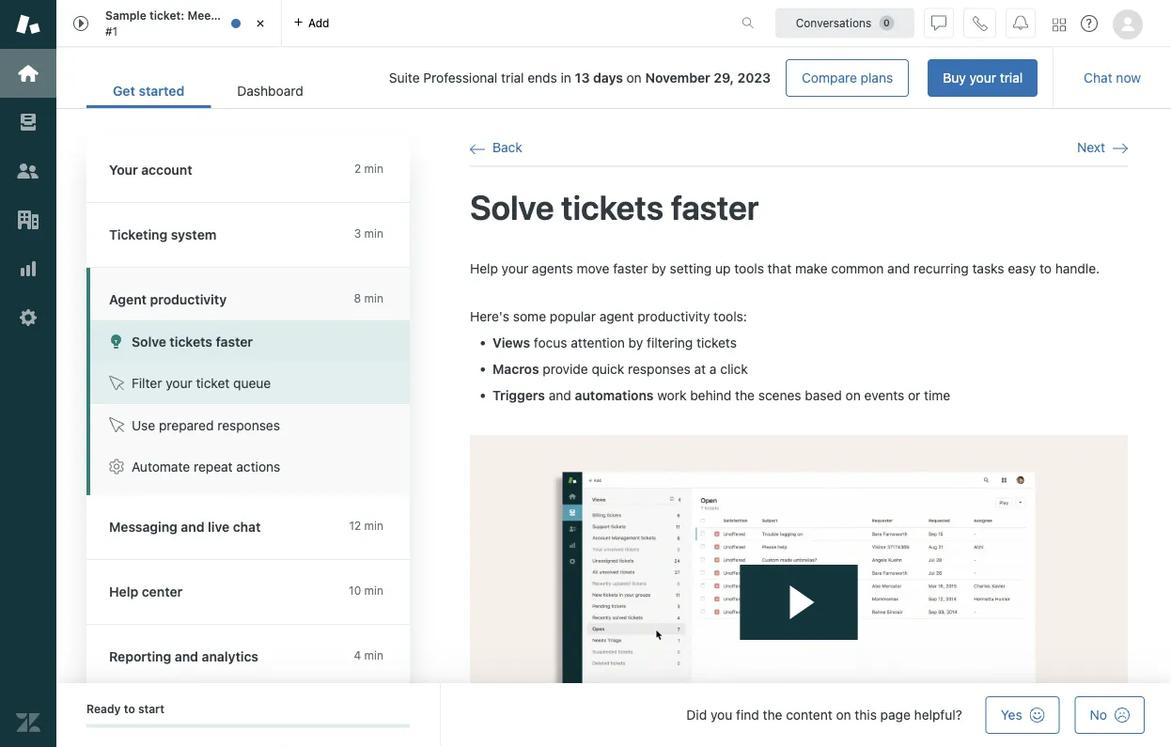 Task type: describe. For each thing, give the bounding box(es) containing it.
suite professional trial ends in 13 days on november 29, 2023
[[389, 70, 771, 86]]

main element
[[0, 0, 56, 747]]

footer containing did you find the content on this page helpful?
[[56, 683, 1171, 747]]

filter your ticket queue button
[[90, 362, 410, 404]]

0 vertical spatial by
[[652, 260, 666, 276]]

chat
[[233, 519, 261, 535]]

2023
[[737, 70, 771, 86]]

here's
[[470, 309, 510, 324]]

use
[[132, 417, 155, 433]]

provide
[[543, 361, 588, 377]]

min for ticketing system
[[364, 227, 384, 240]]

scenes
[[758, 388, 801, 403]]

reporting
[[109, 649, 171, 665]]

min for messaging and live chat
[[364, 519, 384, 532]]

and for triggers and automations work behind the scenes based on events or time
[[549, 388, 571, 403]]

you
[[711, 707, 733, 723]]

ends
[[528, 70, 557, 86]]

ticketing system
[[109, 227, 217, 243]]

popular
[[550, 309, 596, 324]]

notifications image
[[1013, 16, 1028, 31]]

focus
[[534, 335, 567, 350]]

zendesk products image
[[1053, 18, 1066, 31]]

solve tickets faster button
[[90, 321, 410, 362]]

meet
[[187, 9, 215, 22]]

8
[[354, 292, 361, 305]]

setting
[[670, 260, 712, 276]]

29,
[[714, 70, 734, 86]]

1 horizontal spatial to
[[1040, 260, 1052, 276]]

page
[[880, 707, 911, 723]]

up
[[715, 260, 731, 276]]

faster inside content-title region
[[671, 187, 759, 227]]

4 min
[[354, 649, 384, 662]]

zendesk image
[[16, 711, 40, 735]]

next button
[[1077, 139, 1128, 156]]

find
[[736, 707, 759, 723]]

faster inside button
[[216, 334, 253, 349]]

messaging and live chat heading
[[86, 495, 429, 560]]

some
[[513, 309, 546, 324]]

help for help your agents move faster by setting up tools that make common and recurring tasks easy to handle.
[[470, 260, 498, 276]]

prepared
[[159, 417, 214, 433]]

conversations
[[796, 16, 872, 30]]

12 min
[[349, 519, 384, 532]]

get
[[113, 83, 135, 99]]

dashboard
[[237, 83, 303, 99]]

1 vertical spatial by
[[628, 335, 643, 350]]

ticketing
[[109, 227, 168, 243]]

and right common
[[887, 260, 910, 276]]

compare plans button
[[786, 59, 909, 97]]

ready to start
[[86, 703, 164, 716]]

close image
[[251, 14, 270, 33]]

conversations button
[[775, 8, 915, 38]]

3
[[354, 227, 361, 240]]

video element
[[470, 435, 1128, 747]]

or
[[908, 388, 921, 403]]

events
[[864, 388, 905, 403]]

min for agent productivity
[[364, 292, 384, 305]]

macros
[[493, 361, 539, 377]]

ticket:
[[149, 9, 184, 22]]

tab list containing get started
[[86, 73, 330, 108]]

live
[[208, 519, 229, 535]]

min for help center
[[364, 584, 384, 597]]

section containing compare plans
[[345, 59, 1038, 97]]

November 29, 2023 text field
[[645, 70, 771, 86]]

sample
[[105, 9, 146, 22]]

account
[[141, 162, 192, 178]]

start
[[138, 703, 164, 716]]

actions
[[236, 459, 280, 475]]

compare plans
[[802, 70, 893, 86]]

10
[[349, 584, 361, 597]]

your
[[109, 162, 138, 178]]

recurring
[[914, 260, 969, 276]]

use prepared responses
[[132, 417, 280, 433]]

helpful?
[[914, 707, 962, 723]]

common
[[831, 260, 884, 276]]

reporting image
[[16, 257, 40, 281]]

use prepared responses button
[[90, 404, 410, 446]]

this
[[855, 707, 877, 723]]

progress-bar progress bar
[[86, 724, 410, 728]]

solve inside button
[[132, 334, 166, 349]]

solve tickets faster inside content-title region
[[470, 187, 759, 227]]

2 vertical spatial on
[[836, 707, 851, 723]]

automate repeat actions
[[132, 459, 280, 475]]

0 vertical spatial responses
[[628, 361, 691, 377]]

your account
[[109, 162, 192, 178]]

views image
[[16, 110, 40, 134]]

13
[[575, 70, 590, 86]]

help your agents move faster by setting up tools that make common and recurring tasks easy to handle.
[[470, 260, 1100, 276]]

zendesk support image
[[16, 12, 40, 37]]

help center
[[109, 584, 183, 600]]

did you find the content on this page helpful?
[[687, 707, 962, 723]]

a
[[710, 361, 717, 377]]

1 horizontal spatial the
[[735, 388, 755, 403]]

add button
[[282, 0, 341, 46]]

repeat
[[194, 459, 233, 475]]

quick
[[592, 361, 624, 377]]

no button
[[1075, 697, 1145, 734]]



Task type: vqa. For each thing, say whether or not it's contained in the screenshot.
Main element on the left
yes



Task type: locate. For each thing, give the bounding box(es) containing it.
queue
[[233, 376, 271, 391]]

ticketing system heading
[[86, 203, 429, 268]]

ticket inside sample ticket: meet the ticket #1
[[239, 9, 271, 22]]

solve tickets faster inside button
[[132, 334, 253, 349]]

responses up automate repeat actions button
[[217, 417, 280, 433]]

0 vertical spatial help
[[470, 260, 498, 276]]

tickets up a
[[697, 335, 737, 350]]

filter
[[132, 376, 162, 391]]

make
[[795, 260, 828, 276]]

0 vertical spatial solve
[[470, 187, 554, 227]]

0 vertical spatial your
[[970, 70, 996, 86]]

0 vertical spatial on
[[627, 70, 642, 86]]

organizations image
[[16, 208, 40, 232]]

at
[[694, 361, 706, 377]]

1 horizontal spatial responses
[[628, 361, 691, 377]]

your right buy
[[970, 70, 996, 86]]

min right 10 at the left
[[364, 584, 384, 597]]

the inside footer
[[763, 707, 782, 723]]

tab containing sample ticket: meet the ticket
[[56, 0, 282, 47]]

the for meet
[[218, 9, 236, 22]]

0 vertical spatial the
[[218, 9, 236, 22]]

2 min
[[354, 162, 384, 175]]

and left analytics
[[175, 649, 198, 665]]

productivity right agent
[[150, 292, 227, 307]]

tasks
[[972, 260, 1004, 276]]

1 horizontal spatial by
[[652, 260, 666, 276]]

tickets up 'move'
[[561, 187, 664, 227]]

1 vertical spatial solve
[[132, 334, 166, 349]]

plans
[[861, 70, 893, 86]]

agent productivity
[[109, 292, 227, 307]]

the right meet
[[218, 9, 236, 22]]

move
[[577, 260, 609, 276]]

help up here's
[[470, 260, 498, 276]]

video thumbnail image
[[470, 435, 1128, 747], [470, 435, 1128, 747]]

1 vertical spatial your
[[502, 260, 528, 276]]

agent
[[599, 309, 634, 324]]

get started image
[[16, 61, 40, 86]]

to inside footer
[[124, 703, 135, 716]]

1 horizontal spatial solve
[[470, 187, 554, 227]]

0 horizontal spatial to
[[124, 703, 135, 716]]

4
[[354, 649, 361, 662]]

footer
[[56, 683, 1171, 747]]

1 trial from the left
[[1000, 70, 1023, 86]]

1 horizontal spatial tickets
[[561, 187, 664, 227]]

reporting and analytics heading
[[86, 625, 429, 690]]

trial for professional
[[501, 70, 524, 86]]

1 vertical spatial on
[[846, 388, 861, 403]]

back
[[493, 140, 522, 155]]

0 vertical spatial faster
[[671, 187, 759, 227]]

tab
[[56, 0, 282, 47]]

0 horizontal spatial help
[[109, 584, 138, 600]]

time
[[924, 388, 951, 403]]

0 horizontal spatial faster
[[216, 334, 253, 349]]

and down 'provide'
[[549, 388, 571, 403]]

min right 2 at the left
[[364, 162, 384, 175]]

system
[[171, 227, 217, 243]]

ticket right meet
[[239, 9, 271, 22]]

faster up filter your ticket queue button
[[216, 334, 253, 349]]

solve tickets faster up 'move'
[[470, 187, 759, 227]]

buy your trial
[[943, 70, 1023, 86]]

views
[[493, 335, 530, 350]]

get help image
[[1081, 15, 1098, 32]]

2 vertical spatial faster
[[216, 334, 253, 349]]

did
[[687, 707, 707, 723]]

min right the 12
[[364, 519, 384, 532]]

the for find
[[763, 707, 782, 723]]

1 vertical spatial to
[[124, 703, 135, 716]]

2
[[354, 162, 361, 175]]

min inside messaging and live chat heading
[[364, 519, 384, 532]]

productivity up filtering
[[638, 309, 710, 324]]

2 horizontal spatial the
[[763, 707, 782, 723]]

your right filter
[[166, 376, 192, 391]]

on left this
[[836, 707, 851, 723]]

admin image
[[16, 305, 40, 330]]

based
[[805, 388, 842, 403]]

min right 4
[[364, 649, 384, 662]]

attention
[[571, 335, 625, 350]]

ticket inside button
[[196, 376, 230, 391]]

1 horizontal spatial solve tickets faster
[[470, 187, 759, 227]]

tickets up filter your ticket queue
[[170, 334, 212, 349]]

get started
[[113, 83, 185, 99]]

min inside help center heading
[[364, 584, 384, 597]]

ready
[[86, 703, 121, 716]]

solve tickets faster up filter your ticket queue
[[132, 334, 253, 349]]

region containing help your agents move faster by setting up tools that make common and recurring tasks easy to handle.
[[470, 259, 1128, 747]]

button displays agent's chat status as invisible. image
[[931, 16, 947, 31]]

min inside agent productivity heading
[[364, 292, 384, 305]]

1 min from the top
[[364, 162, 384, 175]]

1 horizontal spatial trial
[[1000, 70, 1023, 86]]

center
[[142, 584, 183, 600]]

by
[[652, 260, 666, 276], [628, 335, 643, 350]]

messaging and live chat
[[109, 519, 261, 535]]

your inside button
[[166, 376, 192, 391]]

min inside ticketing system heading
[[364, 227, 384, 240]]

0 horizontal spatial tickets
[[170, 334, 212, 349]]

here's some popular agent productivity tools:
[[470, 309, 747, 324]]

tab list
[[86, 73, 330, 108]]

filtering
[[647, 335, 693, 350]]

solve inside content-title region
[[470, 187, 554, 227]]

and for reporting and analytics
[[175, 649, 198, 665]]

agent productivity heading
[[86, 268, 429, 321]]

easy
[[1008, 260, 1036, 276]]

triggers and automations work behind the scenes based on events or time
[[493, 388, 951, 403]]

0 horizontal spatial solve
[[132, 334, 166, 349]]

0 horizontal spatial trial
[[501, 70, 524, 86]]

5 min from the top
[[364, 584, 384, 597]]

dashboard tab
[[211, 73, 330, 108]]

1 horizontal spatial productivity
[[638, 309, 710, 324]]

0 horizontal spatial ticket
[[196, 376, 230, 391]]

1 vertical spatial help
[[109, 584, 138, 600]]

region
[[470, 259, 1128, 747]]

0 horizontal spatial solve tickets faster
[[132, 334, 253, 349]]

customers image
[[16, 159, 40, 183]]

the
[[218, 9, 236, 22], [735, 388, 755, 403], [763, 707, 782, 723]]

help left center
[[109, 584, 138, 600]]

click
[[720, 361, 748, 377]]

trial left the ends
[[501, 70, 524, 86]]

to left start
[[124, 703, 135, 716]]

next
[[1077, 140, 1105, 155]]

tickets inside content-title region
[[561, 187, 664, 227]]

your account heading
[[86, 138, 429, 203]]

responses down filtering
[[628, 361, 691, 377]]

content-title region
[[470, 185, 1128, 229]]

buy
[[943, 70, 966, 86]]

2 horizontal spatial faster
[[671, 187, 759, 227]]

in
[[561, 70, 571, 86]]

1 horizontal spatial help
[[470, 260, 498, 276]]

triggers
[[493, 388, 545, 403]]

0 horizontal spatial responses
[[217, 417, 280, 433]]

min for reporting and analytics
[[364, 649, 384, 662]]

now
[[1116, 70, 1141, 86]]

trial inside 'button'
[[1000, 70, 1023, 86]]

responses inside "button"
[[217, 417, 280, 433]]

back button
[[470, 139, 522, 156]]

your
[[970, 70, 996, 86], [502, 260, 528, 276], [166, 376, 192, 391]]

1 horizontal spatial your
[[502, 260, 528, 276]]

2 horizontal spatial tickets
[[697, 335, 737, 350]]

help center heading
[[86, 560, 429, 625]]

tickets inside button
[[170, 334, 212, 349]]

the inside sample ticket: meet the ticket #1
[[218, 9, 236, 22]]

3 min from the top
[[364, 292, 384, 305]]

min right "8"
[[364, 292, 384, 305]]

1 vertical spatial responses
[[217, 417, 280, 433]]

by up macros provide quick responses at a click
[[628, 335, 643, 350]]

0 horizontal spatial the
[[218, 9, 236, 22]]

that
[[768, 260, 792, 276]]

1 vertical spatial solve tickets faster
[[132, 334, 253, 349]]

to right 'easy'
[[1040, 260, 1052, 276]]

macros provide quick responses at a click
[[493, 361, 748, 377]]

0 vertical spatial to
[[1040, 260, 1052, 276]]

your left agents
[[502, 260, 528, 276]]

faster up "up"
[[671, 187, 759, 227]]

min for your account
[[364, 162, 384, 175]]

filter your ticket queue
[[132, 376, 271, 391]]

chat now
[[1084, 70, 1141, 86]]

tabs tab list
[[56, 0, 722, 47]]

analytics
[[202, 649, 258, 665]]

#1
[[105, 24, 118, 38]]

8 min
[[354, 292, 384, 305]]

automations
[[575, 388, 654, 403]]

2 horizontal spatial your
[[970, 70, 996, 86]]

help for help center
[[109, 584, 138, 600]]

your for help
[[502, 260, 528, 276]]

faster right 'move'
[[613, 260, 648, 276]]

automate repeat actions button
[[90, 446, 410, 488]]

on
[[627, 70, 642, 86], [846, 388, 861, 403], [836, 707, 851, 723]]

0 horizontal spatial your
[[166, 376, 192, 391]]

on right days
[[627, 70, 642, 86]]

3 min
[[354, 227, 384, 240]]

buy your trial button
[[928, 59, 1038, 97]]

help
[[470, 260, 498, 276], [109, 584, 138, 600]]

your inside 'button'
[[970, 70, 996, 86]]

12
[[349, 519, 361, 532]]

your for filter
[[166, 376, 192, 391]]

0 vertical spatial solve tickets faster
[[470, 187, 759, 227]]

2 vertical spatial your
[[166, 376, 192, 391]]

yes
[[1001, 707, 1022, 723]]

1 horizontal spatial ticket
[[239, 9, 271, 22]]

help inside heading
[[109, 584, 138, 600]]

professional
[[423, 70, 498, 86]]

chat
[[1084, 70, 1113, 86]]

ticket
[[239, 9, 271, 22], [196, 376, 230, 391]]

ticket left queue
[[196, 376, 230, 391]]

min
[[364, 162, 384, 175], [364, 227, 384, 240], [364, 292, 384, 305], [364, 519, 384, 532], [364, 584, 384, 597], [364, 649, 384, 662]]

0 horizontal spatial by
[[628, 335, 643, 350]]

tools:
[[714, 309, 747, 324]]

productivity inside agent productivity heading
[[150, 292, 227, 307]]

trial for your
[[1000, 70, 1023, 86]]

section
[[345, 59, 1038, 97]]

2 vertical spatial the
[[763, 707, 782, 723]]

your for buy
[[970, 70, 996, 86]]

solve up filter
[[132, 334, 166, 349]]

compare
[[802, 70, 857, 86]]

sample ticket: meet the ticket #1
[[105, 9, 271, 38]]

4 min from the top
[[364, 519, 384, 532]]

1 vertical spatial productivity
[[638, 309, 710, 324]]

2 min from the top
[[364, 227, 384, 240]]

started
[[139, 83, 185, 99]]

1 vertical spatial the
[[735, 388, 755, 403]]

add
[[308, 16, 329, 30]]

0 vertical spatial ticket
[[239, 9, 271, 22]]

solve down back
[[470, 187, 554, 227]]

work
[[657, 388, 687, 403]]

min inside your account heading
[[364, 162, 384, 175]]

and left live
[[181, 519, 204, 535]]

and for messaging and live chat
[[181, 519, 204, 535]]

0 horizontal spatial productivity
[[150, 292, 227, 307]]

chat now button
[[1069, 59, 1156, 97]]

6 min from the top
[[364, 649, 384, 662]]

faster
[[671, 187, 759, 227], [613, 260, 648, 276], [216, 334, 253, 349]]

automate
[[132, 459, 190, 475]]

min inside reporting and analytics heading
[[364, 649, 384, 662]]

yes button
[[986, 697, 1060, 734]]

november
[[645, 70, 710, 86]]

1 horizontal spatial faster
[[613, 260, 648, 276]]

the right find
[[763, 707, 782, 723]]

content
[[786, 707, 832, 723]]

trial down 'notifications' image
[[1000, 70, 1023, 86]]

suite
[[389, 70, 420, 86]]

views focus attention by filtering tickets
[[493, 335, 737, 350]]

on right based
[[846, 388, 861, 403]]

1 vertical spatial faster
[[613, 260, 648, 276]]

and
[[887, 260, 910, 276], [549, 388, 571, 403], [181, 519, 204, 535], [175, 649, 198, 665]]

tools
[[734, 260, 764, 276]]

min right 3
[[364, 227, 384, 240]]

2 trial from the left
[[501, 70, 524, 86]]

0 vertical spatial productivity
[[150, 292, 227, 307]]

by left 'setting'
[[652, 260, 666, 276]]

trial
[[1000, 70, 1023, 86], [501, 70, 524, 86]]

reporting and analytics
[[109, 649, 258, 665]]

the down click in the right of the page
[[735, 388, 755, 403]]

to
[[1040, 260, 1052, 276], [124, 703, 135, 716]]

1 vertical spatial ticket
[[196, 376, 230, 391]]



